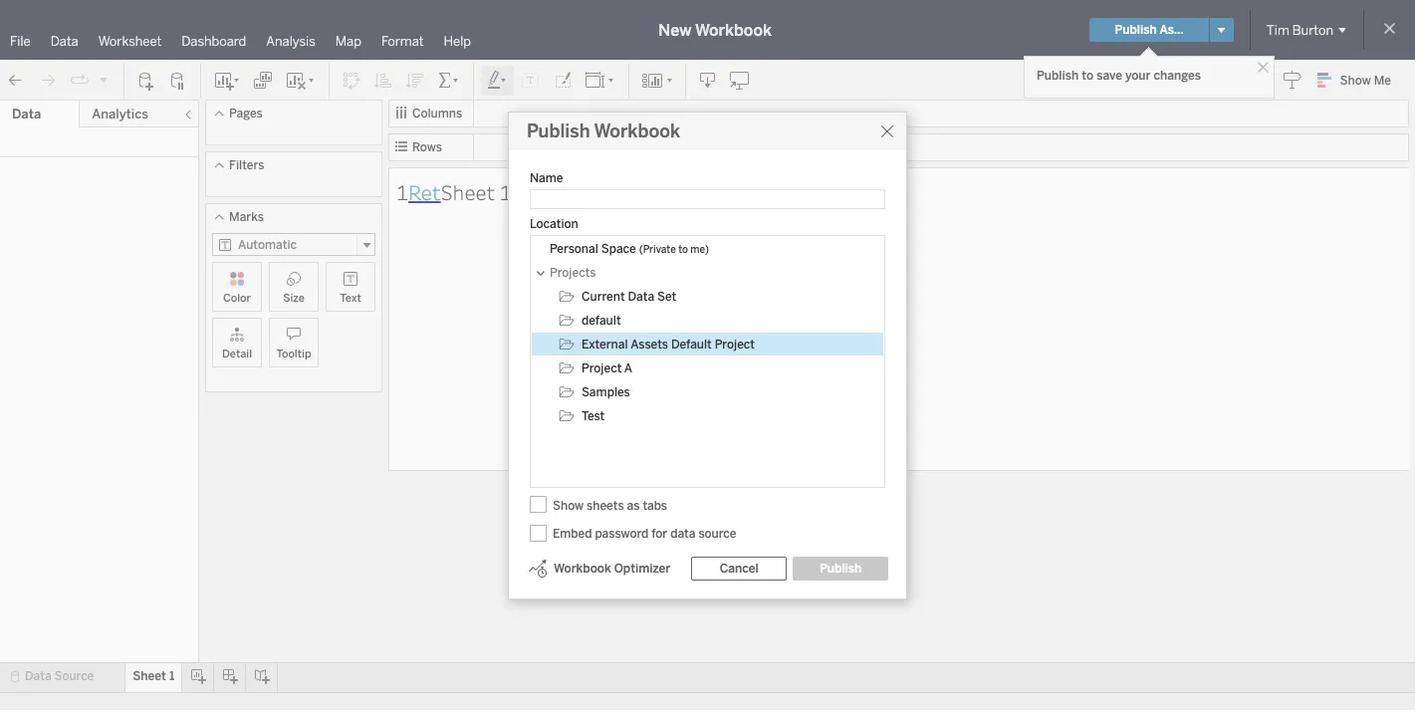 Task type: vqa. For each thing, say whether or not it's contained in the screenshot.
Publish inside BUTTON
yes



Task type: describe. For each thing, give the bounding box(es) containing it.
none text field inside publish workbook dialog
[[530, 189, 885, 209]]

personal space (private to me)
[[550, 242, 709, 256]]

data inside publish workbook dialog
[[628, 290, 654, 304]]

projects
[[550, 266, 596, 280]]

text
[[340, 292, 361, 305]]

totals image
[[437, 70, 461, 90]]

tim burton
[[1266, 22, 1333, 37]]

fit image
[[585, 70, 616, 90]]

format
[[381, 34, 424, 49]]

workbook optimizer button
[[527, 557, 671, 581]]

sort ascending image
[[373, 70, 393, 90]]

file
[[10, 34, 31, 49]]

publish to save your changes
[[1037, 69, 1201, 83]]

project a
[[582, 361, 632, 375]]

0 horizontal spatial 1
[[169, 669, 175, 683]]

format workbook image
[[553, 70, 573, 90]]

samples
[[582, 385, 630, 399]]

workbook optimizer
[[554, 562, 670, 576]]

marks
[[229, 210, 264, 224]]

close image
[[1254, 58, 1273, 77]]

publish button
[[793, 557, 888, 581]]

1 vertical spatial sheet
[[133, 669, 166, 683]]

external
[[582, 338, 628, 352]]

personal
[[550, 242, 598, 256]]

show for show sheets as tabs
[[553, 498, 584, 512]]

undo image
[[6, 70, 26, 90]]

ret
[[408, 178, 441, 206]]

publish workbook
[[527, 120, 680, 142]]

map
[[335, 34, 361, 49]]

tooltip
[[276, 348, 311, 360]]

as...
[[1160, 23, 1184, 37]]

analytics
[[92, 107, 148, 121]]

download image
[[698, 70, 718, 90]]

1 horizontal spatial 1
[[396, 178, 408, 206]]

set
[[657, 290, 676, 304]]

tabs
[[643, 498, 667, 512]]

current data set
[[582, 290, 676, 304]]

show/hide cards image
[[641, 70, 673, 90]]

data left source
[[25, 669, 51, 683]]

publish as...
[[1115, 23, 1184, 37]]

me
[[1374, 74, 1391, 88]]

password
[[595, 526, 649, 540]]

sheets
[[587, 498, 624, 512]]

redo image
[[38, 70, 58, 90]]

cancel
[[720, 562, 759, 576]]

pause auto updates image
[[168, 70, 188, 90]]

0 horizontal spatial project
[[582, 361, 622, 375]]

tim
[[1266, 22, 1289, 37]]

burton
[[1292, 22, 1333, 37]]

optimizer
[[614, 562, 670, 576]]

ret link
[[408, 178, 441, 206]]

pages
[[229, 107, 263, 120]]

analysis
[[266, 34, 315, 49]]

new data source image
[[136, 70, 156, 90]]

filters
[[229, 158, 264, 172]]

cancel button
[[691, 557, 787, 581]]

0 vertical spatial to
[[1082, 69, 1094, 83]]

default
[[671, 338, 712, 352]]

worksheet
[[98, 34, 162, 49]]

publish workbook dialog
[[508, 112, 907, 599]]

show me button
[[1308, 65, 1409, 96]]

show labels image
[[521, 70, 541, 90]]

rows
[[412, 140, 442, 154]]

as
[[627, 498, 640, 512]]

publish for publish
[[820, 562, 862, 576]]

clear sheet image
[[285, 70, 317, 90]]

space
[[601, 242, 636, 256]]

show me
[[1340, 74, 1391, 88]]

sheet 1
[[133, 669, 175, 683]]



Task type: locate. For each thing, give the bounding box(es) containing it.
workbook down show/hide cards 'icon'
[[594, 120, 680, 142]]

color
[[223, 292, 251, 305]]

sort descending image
[[405, 70, 425, 90]]

data guide image
[[1282, 70, 1302, 90]]

data up 'redo' image
[[50, 34, 78, 49]]

2 horizontal spatial 1
[[500, 178, 512, 206]]

size
[[283, 292, 305, 305]]

duplicate image
[[253, 70, 273, 90]]

source
[[698, 526, 736, 540]]

workbook inside button
[[554, 562, 611, 576]]

name
[[530, 171, 563, 185]]

0 vertical spatial sheet
[[441, 178, 495, 206]]

collapse image
[[182, 109, 194, 120]]

publish
[[1115, 23, 1157, 37], [1037, 69, 1079, 83], [527, 120, 590, 142], [820, 562, 862, 576]]

1 vertical spatial to
[[678, 244, 688, 256]]

embed
[[553, 526, 592, 540]]

0 horizontal spatial show
[[553, 498, 584, 512]]

replay animation image
[[70, 70, 90, 90], [98, 73, 110, 85]]

project down external
[[582, 361, 622, 375]]

sheet down rows
[[441, 178, 495, 206]]

new worksheet image
[[213, 70, 241, 90]]

help
[[444, 34, 471, 49]]

workbook down embed
[[554, 562, 611, 576]]

data
[[50, 34, 78, 49], [12, 107, 41, 121], [628, 290, 654, 304], [25, 669, 51, 683]]

to
[[1082, 69, 1094, 83], [678, 244, 688, 256]]

show sheets as tabs
[[553, 498, 667, 512]]

show left me
[[1340, 74, 1371, 88]]

row group
[[532, 237, 883, 428]]

0 horizontal spatial replay animation image
[[70, 70, 90, 90]]

to inside personal space (private to me)
[[678, 244, 688, 256]]

default
[[582, 314, 621, 328]]

replay animation image right 'redo' image
[[70, 70, 90, 90]]

1 horizontal spatial sheet
[[441, 178, 495, 206]]

workbook for publish workbook
[[594, 120, 680, 142]]

project
[[715, 338, 755, 352], [582, 361, 622, 375]]

workbook up publish your workbook to edit in tableau desktop image on the top right of the page
[[695, 20, 772, 39]]

show for show me
[[1340, 74, 1371, 88]]

1 vertical spatial workbook
[[594, 120, 680, 142]]

publish for publish to save your changes
[[1037, 69, 1079, 83]]

changes
[[1154, 69, 1201, 83]]

workbook
[[695, 20, 772, 39], [594, 120, 680, 142], [554, 562, 611, 576]]

1
[[396, 178, 408, 206], [500, 178, 512, 206], [169, 669, 175, 683]]

show inside button
[[1340, 74, 1371, 88]]

0 horizontal spatial to
[[678, 244, 688, 256]]

(private
[[639, 244, 676, 256]]

None text field
[[530, 189, 885, 209]]

0 horizontal spatial sheet
[[133, 669, 166, 683]]

1 ret sheet 1
[[396, 178, 512, 206]]

row group inside publish workbook dialog
[[532, 237, 883, 428]]

new
[[658, 20, 692, 39]]

1 vertical spatial project
[[582, 361, 622, 375]]

0 vertical spatial show
[[1340, 74, 1371, 88]]

workbook for new workbook
[[695, 20, 772, 39]]

data down undo icon
[[12, 107, 41, 121]]

show
[[1340, 74, 1371, 88], [553, 498, 584, 512]]

test
[[582, 409, 605, 423]]

row group containing personal space
[[532, 237, 883, 428]]

data left set
[[628, 290, 654, 304]]

show up embed
[[553, 498, 584, 512]]

to left save
[[1082, 69, 1094, 83]]

location
[[530, 217, 578, 231]]

external assets default project
[[582, 338, 755, 352]]

for
[[651, 526, 667, 540]]

embed password for data source
[[553, 526, 736, 540]]

save
[[1097, 69, 1122, 83]]

2 vertical spatial workbook
[[554, 562, 611, 576]]

1 vertical spatial show
[[553, 498, 584, 512]]

0 vertical spatial workbook
[[695, 20, 772, 39]]

highlight image
[[486, 70, 509, 90]]

me)
[[690, 244, 709, 256]]

1 horizontal spatial show
[[1340, 74, 1371, 88]]

1 horizontal spatial project
[[715, 338, 755, 352]]

show inside publish workbook dialog
[[553, 498, 584, 512]]

to left me)
[[678, 244, 688, 256]]

detail
[[222, 348, 252, 360]]

data
[[670, 526, 696, 540]]

sheet
[[441, 178, 495, 206], [133, 669, 166, 683]]

swap rows and columns image
[[342, 70, 361, 90]]

publish for publish workbook
[[527, 120, 590, 142]]

dashboard
[[182, 34, 246, 49]]

sheet right source
[[133, 669, 166, 683]]

1 horizontal spatial replay animation image
[[98, 73, 110, 85]]

current
[[582, 290, 625, 304]]

a
[[624, 361, 632, 375]]

columns
[[412, 107, 462, 120]]

1 horizontal spatial to
[[1082, 69, 1094, 83]]

assets
[[631, 338, 668, 352]]

0 vertical spatial project
[[715, 338, 755, 352]]

data source
[[25, 669, 94, 683]]

publish for publish as...
[[1115, 23, 1157, 37]]

your
[[1125, 69, 1151, 83]]

replay animation image up analytics at the left top of the page
[[98, 73, 110, 85]]

publish your workbook to edit in tableau desktop image
[[730, 70, 750, 90]]

publish as... button
[[1090, 18, 1209, 42]]

project right default
[[715, 338, 755, 352]]

new workbook
[[658, 20, 772, 39]]

source
[[54, 669, 94, 683]]



